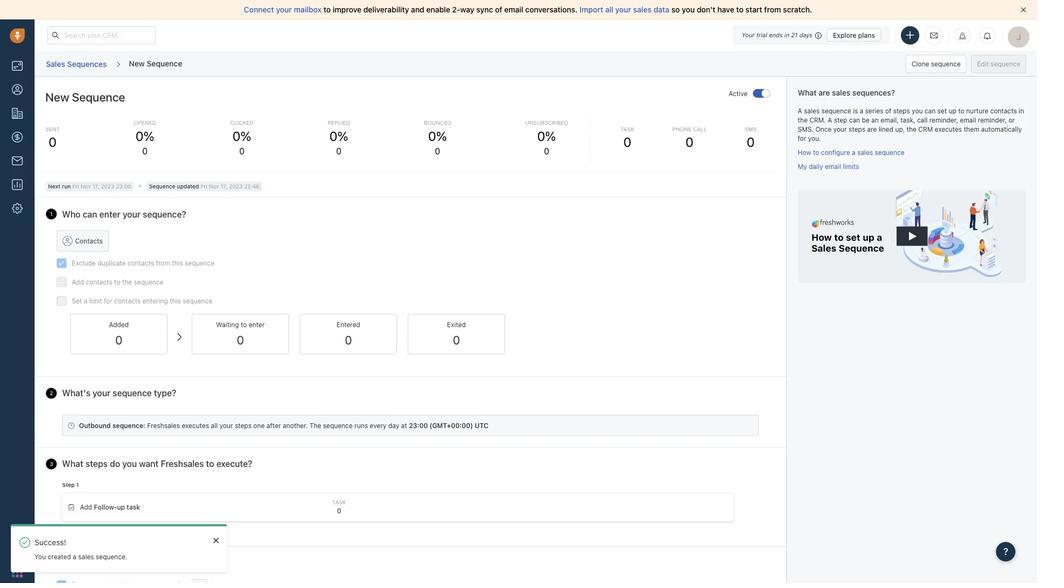 Task type: vqa. For each thing, say whether or not it's contained in the screenshot.
2023 for 22:46
yes



Task type: locate. For each thing, give the bounding box(es) containing it.
2023 left 23:00
[[101, 184, 114, 190]]

23
[[409, 422, 417, 429]]

sales up the crm.
[[804, 107, 820, 115]]

is
[[853, 107, 858, 115]]

0 vertical spatial add
[[72, 278, 84, 286]]

2 horizontal spatial the
[[907, 126, 917, 133]]

fri right run
[[72, 184, 79, 190]]

my
[[798, 163, 807, 170]]

0 vertical spatial 1
[[50, 211, 53, 217]]

1 horizontal spatial executes
[[935, 126, 962, 133]]

1 horizontal spatial fri
[[201, 184, 207, 190]]

have
[[718, 5, 734, 14]]

do left want
[[110, 459, 120, 469]]

1 vertical spatial all
[[211, 422, 218, 429]]

how right 4 at the left bottom
[[62, 558, 80, 568]]

exit
[[132, 558, 146, 568]]

contacts up limit
[[86, 278, 112, 286]]

new sequence
[[129, 59, 182, 68], [45, 90, 125, 104]]

0 vertical spatial new sequence
[[129, 59, 182, 68]]

1 horizontal spatial new
[[129, 59, 145, 68]]

call
[[917, 116, 928, 124]]

task
[[127, 504, 140, 511]]

0 vertical spatial up
[[949, 107, 957, 115]]

1 horizontal spatial :
[[417, 422, 419, 429]]

what up the crm.
[[798, 88, 817, 97]]

sales sequences link
[[45, 56, 107, 72]]

1 horizontal spatial up
[[949, 107, 957, 115]]

freshworks switcher image
[[12, 567, 23, 578]]

to left start
[[736, 5, 744, 14]]

0 vertical spatial how
[[798, 149, 811, 156]]

call
[[693, 126, 707, 132]]

0 horizontal spatial from
[[156, 259, 170, 267]]

1 vertical spatial the
[[907, 126, 917, 133]]

connect your mailbox to improve deliverability and enable 2-way sync of email conversations. import all your sales data so you don't have to start from scratch.
[[244, 5, 812, 14]]

phone image
[[12, 542, 23, 553]]

sales left data
[[633, 5, 652, 14]]

sales up step
[[832, 88, 851, 97]]

1 horizontal spatial email
[[825, 163, 841, 170]]

a right is on the right of the page
[[860, 107, 864, 115]]

what's your sequence type?
[[62, 388, 176, 398]]

1 right step
[[76, 482, 79, 488]]

1 vertical spatial sequence?
[[169, 558, 212, 568]]

1 horizontal spatial task
[[621, 126, 634, 132]]

None text field
[[191, 580, 207, 583]]

1 horizontal spatial new sequence
[[129, 59, 182, 68]]

0 vertical spatial task 0
[[621, 126, 634, 150]]

email up them
[[960, 116, 976, 124]]

2023
[[101, 184, 114, 190], [229, 184, 243, 190]]

1 : from the left
[[143, 422, 145, 429]]

2 reminder, from the left
[[978, 116, 1007, 124]]

are up the crm.
[[819, 88, 830, 97]]

close image
[[213, 537, 219, 544]]

0 vertical spatial in
[[785, 32, 790, 39]]

the down task,
[[907, 126, 917, 133]]

1 vertical spatial what
[[62, 459, 83, 469]]

2 vertical spatial can
[[83, 209, 97, 219]]

% for bounced 0 % 0
[[436, 128, 447, 144]]

email
[[504, 5, 523, 14], [960, 116, 976, 124], [825, 163, 841, 170]]

2 fri from the left
[[201, 184, 207, 190]]

% down bounced
[[436, 128, 447, 144]]

close image
[[1021, 7, 1026, 12]]

% inside unsubscribed 0 % 0
[[545, 128, 556, 144]]

5 % from the left
[[545, 128, 556, 144]]

% down the opened
[[144, 128, 154, 144]]

your left mailbox
[[276, 5, 292, 14]]

0 horizontal spatial of
[[495, 5, 502, 14]]

1 horizontal spatial the
[[798, 116, 808, 124]]

% down replied
[[337, 128, 348, 144]]

1 vertical spatial up
[[117, 504, 125, 511]]

what up step 1
[[62, 459, 83, 469]]

0 vertical spatial email
[[504, 5, 523, 14]]

sales inside a sales sequence is a series of steps you can set up to nurture contacts in the crm. a step can be an email, task, call reminder, email reminder, or sms. once your steps are lined up, the crm executes them automatically for you.
[[804, 107, 820, 115]]

enter
[[99, 209, 121, 219]]

crm.
[[810, 116, 826, 124]]

your right exit
[[149, 558, 166, 568]]

in inside a sales sequence is a series of steps you can set up to nurture contacts in the crm. a step can be an email, task, call reminder, email reminder, or sms. once your steps are lined up, the crm executes them automatically for you.
[[1019, 107, 1024, 115]]

1 2023 from the left
[[101, 184, 114, 190]]

0 horizontal spatial all
[[211, 422, 218, 429]]

1 horizontal spatial do
[[110, 459, 120, 469]]

% inside the clicked 0 % 0
[[241, 128, 251, 144]]

add
[[72, 278, 84, 286], [80, 504, 92, 511]]

1 vertical spatial email
[[960, 116, 976, 124]]

2 : from the left
[[417, 422, 419, 429]]

: up want
[[143, 422, 145, 429]]

sms
[[745, 126, 757, 132]]

to up daily
[[813, 149, 819, 156]]

0 horizontal spatial nov
[[81, 184, 91, 190]]

1 horizontal spatial a
[[828, 116, 832, 124]]

from right start
[[764, 5, 781, 14]]

4 % from the left
[[436, 128, 447, 144]]

configure
[[821, 149, 850, 156]]

0 vertical spatial executes
[[935, 126, 962, 133]]

17, for 23:00
[[92, 184, 99, 190]]

0 vertical spatial task
[[621, 126, 634, 132]]

you right the so
[[682, 5, 695, 14]]

the up set a limit for contacts entering this sequence
[[122, 278, 132, 286]]

2 horizontal spatial you
[[912, 107, 923, 115]]

step 1
[[62, 482, 79, 488]]

fri right updated
[[201, 184, 207, 190]]

to
[[324, 5, 331, 14], [736, 5, 744, 14], [958, 107, 965, 115], [813, 149, 819, 156], [114, 278, 120, 286], [206, 459, 214, 469]]

connect your mailbox link
[[244, 5, 324, 14]]

0 inside 'phone call 0'
[[686, 135, 694, 150]]

0 vertical spatial can
[[925, 107, 936, 115]]

21
[[791, 32, 798, 39]]

days
[[799, 32, 813, 39]]

all
[[605, 5, 613, 14], [211, 422, 218, 429]]

the
[[798, 116, 808, 124], [907, 126, 917, 133], [122, 278, 132, 286]]

of right 'sync' on the left top of page
[[495, 5, 502, 14]]

1 horizontal spatial can
[[849, 116, 860, 124]]

all right import
[[605, 5, 613, 14]]

nov right updated
[[209, 184, 219, 190]]

runs
[[355, 422, 368, 429]]

from up entering
[[156, 259, 170, 267]]

all up "execute?"
[[211, 422, 218, 429]]

sequence? right exit
[[169, 558, 212, 568]]

% inside opened 0 % 0
[[144, 128, 154, 144]]

bounced 0 % 0
[[424, 120, 451, 156]]

phone call 0
[[672, 126, 707, 150]]

reminder,
[[930, 116, 958, 124], [978, 116, 1007, 124]]

2-
[[452, 5, 460, 14]]

2 horizontal spatial email
[[960, 116, 976, 124]]

who can enter your sequence?
[[62, 209, 186, 219]]

1 vertical spatial task
[[332, 499, 346, 506]]

0 horizontal spatial fri
[[72, 184, 79, 190]]

executes
[[935, 126, 962, 133], [182, 422, 209, 429]]

0 horizontal spatial new sequence
[[45, 90, 125, 104]]

0 horizontal spatial 2023
[[101, 184, 114, 190]]

of
[[495, 5, 502, 14], [885, 107, 892, 115]]

0 horizontal spatial task 0
[[332, 499, 346, 515]]

you
[[682, 5, 695, 14], [912, 107, 923, 115], [122, 459, 137, 469]]

for right limit
[[104, 297, 112, 305]]

17, left 23:00
[[92, 184, 99, 190]]

2 2023 from the left
[[229, 184, 243, 190]]

2 nov from the left
[[209, 184, 219, 190]]

0 vertical spatial what
[[798, 88, 817, 97]]

an
[[872, 116, 879, 124]]

1 horizontal spatial what
[[798, 88, 817, 97]]

what's
[[62, 388, 90, 398]]

0 horizontal spatial :
[[143, 422, 145, 429]]

1 horizontal spatial for
[[798, 135, 806, 142]]

to left 'nurture' on the right top of page
[[958, 107, 965, 115]]

0 vertical spatial new
[[129, 59, 145, 68]]

you up call
[[912, 107, 923, 115]]

0 vertical spatial are
[[819, 88, 830, 97]]

this
[[172, 259, 183, 267], [170, 297, 181, 305]]

nurture
[[966, 107, 989, 115]]

steps down be
[[849, 126, 866, 133]]

your down step
[[834, 126, 847, 133]]

sequence
[[931, 60, 961, 68], [822, 107, 851, 115], [875, 149, 905, 156], [185, 259, 215, 267], [134, 278, 163, 286], [183, 297, 212, 305], [113, 388, 152, 398], [112, 422, 143, 429], [323, 422, 353, 429]]

1 nov from the left
[[81, 184, 91, 190]]

% inside bounced 0 % 0
[[436, 128, 447, 144]]

sms 0
[[745, 126, 757, 150]]

new
[[129, 59, 145, 68], [45, 90, 69, 104]]

1 vertical spatial for
[[104, 297, 112, 305]]

at
[[401, 422, 407, 429]]

task 0
[[621, 126, 634, 150], [332, 499, 346, 515]]

contacts left exit
[[95, 558, 130, 568]]

1 vertical spatial executes
[[182, 422, 209, 429]]

1 vertical spatial add
[[80, 504, 92, 511]]

new up sent
[[45, 90, 69, 104]]

utc
[[475, 422, 488, 429]]

in
[[785, 32, 790, 39], [1019, 107, 1024, 115]]

2 horizontal spatial can
[[925, 107, 936, 115]]

0 horizontal spatial how
[[62, 558, 80, 568]]

Search your CRM... text field
[[48, 26, 156, 45]]

you left want
[[122, 459, 137, 469]]

how to configure a sales sequence link
[[798, 149, 905, 156]]

how
[[798, 149, 811, 156], [62, 558, 80, 568]]

% for replied 0 % 0
[[337, 128, 348, 144]]

do left sequence.
[[82, 558, 93, 568]]

17,
[[92, 184, 99, 190], [221, 184, 227, 190]]

0 horizontal spatial do
[[82, 558, 93, 568]]

contacts right the duplicate
[[128, 259, 154, 267]]

add left follow-
[[80, 504, 92, 511]]

a up sms.
[[798, 107, 802, 115]]

sent 0
[[45, 126, 60, 150]]

one
[[253, 422, 265, 429]]

of inside a sales sequence is a series of steps you can set up to nurture contacts in the crm. a step can be an email, task, call reminder, email reminder, or sms. once your steps are lined up, the crm executes them automatically for you.
[[885, 107, 892, 115]]

a left step
[[828, 116, 832, 124]]

0 horizontal spatial task
[[332, 499, 346, 506]]

1 left who
[[50, 211, 53, 217]]

nov for fri nov 17, 2023 22:46
[[209, 184, 219, 190]]

email down configure
[[825, 163, 841, 170]]

steps left one
[[235, 422, 252, 429]]

2023 left 22:46
[[229, 184, 243, 190]]

1 17, from the left
[[92, 184, 99, 190]]

: right 'at'
[[417, 422, 419, 429]]

1 horizontal spatial 17,
[[221, 184, 227, 190]]

% down unsubscribed
[[545, 128, 556, 144]]

the up sms.
[[798, 116, 808, 124]]

add up set
[[72, 278, 84, 286]]

connect
[[244, 5, 274, 14]]

sales left sequence.
[[78, 553, 94, 561]]

2 vertical spatial you
[[122, 459, 137, 469]]

a right 'created'
[[73, 553, 76, 561]]

0 horizontal spatial reminder,
[[930, 116, 958, 124]]

0 horizontal spatial executes
[[182, 422, 209, 429]]

% for opened 0 % 0
[[144, 128, 154, 144]]

1 vertical spatial in
[[1019, 107, 1024, 115]]

1 horizontal spatial you
[[682, 5, 695, 14]]

what for what steps do you want freshsales to execute?
[[62, 459, 83, 469]]

are down an
[[867, 126, 877, 133]]

0 inside 'sms 0'
[[747, 135, 755, 150]]

1 horizontal spatial all
[[605, 5, 613, 14]]

can right who
[[83, 209, 97, 219]]

1 horizontal spatial are
[[867, 126, 877, 133]]

outbound
[[79, 422, 111, 429]]

from
[[764, 5, 781, 14], [156, 259, 170, 267]]

0 vertical spatial a
[[798, 107, 802, 115]]

0 horizontal spatial 1
[[50, 211, 53, 217]]

this right entering
[[170, 297, 181, 305]]

contacts down add contacts to the sequence
[[114, 297, 141, 305]]

0 horizontal spatial up
[[117, 504, 125, 511]]

this up set a limit for contacts entering this sequence
[[172, 259, 183, 267]]

2023 for 22:46
[[229, 184, 243, 190]]

freshsales right want
[[161, 459, 204, 469]]

1 % from the left
[[144, 128, 154, 144]]

0 horizontal spatial the
[[122, 278, 132, 286]]

clicked
[[230, 120, 254, 126]]

1 horizontal spatial 2023
[[229, 184, 243, 190]]

how up my
[[798, 149, 811, 156]]

set
[[72, 297, 82, 305]]

nov right run
[[81, 184, 91, 190]]

for down sms.
[[798, 135, 806, 142]]

can down is on the right of the page
[[849, 116, 860, 124]]

what's new image
[[959, 32, 966, 40]]

up left task
[[117, 504, 125, 511]]

freshsales down 'type?'
[[147, 422, 180, 429]]

1 horizontal spatial of
[[885, 107, 892, 115]]

1 fri from the left
[[72, 184, 79, 190]]

your right what's
[[93, 388, 110, 398]]

2 17, from the left
[[221, 184, 227, 190]]

% inside replied 0 % 0
[[337, 128, 348, 144]]

in up automatically
[[1019, 107, 1024, 115]]

sales up limits
[[857, 149, 873, 156]]

0 vertical spatial from
[[764, 5, 781, 14]]

23:00
[[116, 184, 131, 190]]

email right 'sync' on the left top of page
[[504, 5, 523, 14]]

1 horizontal spatial reminder,
[[978, 116, 1007, 124]]

in left 21 on the right of page
[[785, 32, 790, 39]]

2 % from the left
[[241, 128, 251, 144]]

reminder, down set
[[930, 116, 958, 124]]

0 horizontal spatial 17,
[[92, 184, 99, 190]]

% down clicked
[[241, 128, 251, 144]]

how for how do contacts exit your sequence?
[[62, 558, 80, 568]]

can left set
[[925, 107, 936, 115]]

up right set
[[949, 107, 957, 115]]

contacts up or
[[991, 107, 1017, 115]]

1 vertical spatial of
[[885, 107, 892, 115]]

your right enter
[[123, 209, 141, 219]]

0 vertical spatial for
[[798, 135, 806, 142]]

0 vertical spatial sequence?
[[143, 209, 186, 219]]

0 vertical spatial do
[[110, 459, 120, 469]]

follow-
[[94, 504, 117, 511]]

mailbox
[[294, 5, 322, 14]]

1 horizontal spatial in
[[1019, 107, 1024, 115]]

%
[[144, 128, 154, 144], [241, 128, 251, 144], [337, 128, 348, 144], [436, 128, 447, 144], [545, 128, 556, 144]]

1 vertical spatial sequence
[[72, 90, 125, 104]]

sequence? down updated
[[143, 209, 186, 219]]

or
[[1009, 116, 1015, 124]]

1 vertical spatial are
[[867, 126, 877, 133]]

3
[[50, 461, 53, 467]]

2 vertical spatial sequence
[[149, 184, 175, 190]]

of up email,
[[885, 107, 892, 115]]

17, left 22:46
[[221, 184, 227, 190]]

1 vertical spatial 1
[[76, 482, 79, 488]]

new down search your crm... text box at the top left of the page
[[129, 59, 145, 68]]

3 % from the left
[[337, 128, 348, 144]]

reminder, up automatically
[[978, 116, 1007, 124]]

limits
[[843, 163, 859, 170]]

what for what are sales sequences?
[[798, 88, 817, 97]]

sequence
[[147, 59, 182, 68], [72, 90, 125, 104], [149, 184, 175, 190]]

sent
[[45, 126, 60, 132]]

sequence inside a sales sequence is a series of steps you can set up to nurture contacts in the crm. a step can be an email, task, call reminder, email reminder, or sms. once your steps are lined up, the crm executes them automatically for you.
[[822, 107, 851, 115]]

email inside a sales sequence is a series of steps you can set up to nurture contacts in the crm. a step can be an email, task, call reminder, email reminder, or sms. once your steps are lined up, the crm executes them automatically for you.
[[960, 116, 976, 124]]

what
[[798, 88, 817, 97], [62, 459, 83, 469]]

0 horizontal spatial what
[[62, 459, 83, 469]]



Task type: describe. For each thing, give the bounding box(es) containing it.
steps down outbound
[[86, 459, 108, 469]]

enable
[[426, 5, 450, 14]]

sales sequences
[[46, 59, 107, 68]]

nov for fri nov 17, 2023 23:00
[[81, 184, 91, 190]]

for inside a sales sequence is a series of steps you can set up to nurture contacts in the crm. a step can be an email, task, call reminder, email reminder, or sms. once your steps are lined up, the crm executes them automatically for you.
[[798, 135, 806, 142]]

outbound sequence :
[[79, 422, 145, 429]]

a right set
[[84, 297, 87, 305]]

lined
[[879, 126, 894, 133]]

1 vertical spatial do
[[82, 558, 93, 568]]

set
[[938, 107, 947, 115]]

ends
[[769, 32, 783, 39]]

0 vertical spatial sequence
[[147, 59, 182, 68]]

0 vertical spatial all
[[605, 5, 613, 14]]

next run fri nov 17, 2023 23:00
[[48, 184, 131, 190]]

scratch.
[[783, 5, 812, 14]]

active
[[729, 90, 748, 98]]

0 horizontal spatial for
[[104, 297, 112, 305]]

1 horizontal spatial task 0
[[621, 126, 634, 150]]

2 vertical spatial email
[[825, 163, 841, 170]]

entering
[[143, 297, 168, 305]]

time image
[[68, 422, 75, 429]]

0 vertical spatial the
[[798, 116, 808, 124]]

don't
[[697, 5, 716, 14]]

import
[[580, 5, 603, 14]]

type?
[[154, 388, 176, 398]]

1 vertical spatial new sequence
[[45, 90, 125, 104]]

updated
[[177, 184, 199, 190]]

phone element
[[6, 537, 28, 559]]

1 vertical spatial can
[[849, 116, 860, 124]]

1 reminder, from the left
[[930, 116, 958, 124]]

run
[[62, 184, 71, 190]]

unsubscribed 0 % 0
[[525, 120, 568, 156]]

improve
[[333, 5, 361, 14]]

trial
[[757, 32, 767, 39]]

replied
[[328, 120, 350, 126]]

0 inside sent 0
[[49, 135, 57, 150]]

how do contacts exit your sequence?
[[62, 558, 212, 568]]

(gmt+00:00)
[[430, 422, 473, 429]]

your trial ends in 21 days
[[742, 32, 813, 39]]

exclude
[[72, 259, 96, 267]]

to left "execute?"
[[206, 459, 214, 469]]

1 vertical spatial from
[[156, 259, 170, 267]]

contacts up exclude
[[75, 237, 103, 245]]

0 horizontal spatial in
[[785, 32, 790, 39]]

1 horizontal spatial from
[[764, 5, 781, 14]]

after
[[267, 422, 281, 429]]

% for clicked 0 % 0
[[241, 128, 251, 144]]

fri for fri nov 17, 2023 23:00
[[72, 184, 79, 190]]

replied 0 % 0
[[328, 120, 350, 156]]

1 vertical spatial task 0
[[332, 499, 346, 515]]

deliverability
[[363, 5, 409, 14]]

start
[[746, 5, 762, 14]]

so
[[672, 5, 680, 14]]

my daily email limits link
[[798, 163, 859, 170]]

success!
[[35, 538, 66, 547]]

phone
[[672, 126, 692, 132]]

limit
[[89, 297, 102, 305]]

executes inside a sales sequence is a series of steps you can set up to nurture contacts in the crm. a step can be an email, task, call reminder, email reminder, or sms. once your steps are lined up, the crm executes them automatically for you.
[[935, 126, 962, 133]]

0 horizontal spatial can
[[83, 209, 97, 219]]

set a limit for contacts entering this sequence
[[72, 297, 212, 305]]

how for how to configure a sales sequence
[[798, 149, 811, 156]]

0 horizontal spatial you
[[122, 459, 137, 469]]

every
[[370, 422, 387, 429]]

contacts inside a sales sequence is a series of steps you can set up to nurture contacts in the crm. a step can be an email, task, call reminder, email reminder, or sms. once your steps are lined up, the crm executes them automatically for you.
[[991, 107, 1017, 115]]

and
[[411, 5, 424, 14]]

sync
[[476, 5, 493, 14]]

automatically
[[981, 126, 1022, 133]]

00
[[419, 422, 428, 429]]

sequence inside button
[[931, 60, 961, 68]]

way
[[460, 5, 474, 14]]

crm
[[919, 126, 933, 133]]

add for add contacts to the sequence
[[72, 278, 84, 286]]

your
[[742, 32, 755, 39]]

execute?
[[216, 459, 252, 469]]

0 vertical spatial you
[[682, 5, 695, 14]]

0 horizontal spatial are
[[819, 88, 830, 97]]

fri for fri nov 17, 2023 22:46
[[201, 184, 207, 190]]

daily
[[809, 163, 823, 170]]

be
[[862, 116, 870, 124]]

series
[[865, 107, 884, 115]]

day
[[388, 422, 399, 429]]

to right mailbox
[[324, 5, 331, 14]]

you
[[35, 553, 46, 561]]

0 vertical spatial this
[[172, 259, 183, 267]]

0 vertical spatial freshsales
[[147, 422, 180, 429]]

steps up task,
[[893, 107, 910, 115]]

1 vertical spatial a
[[828, 116, 832, 124]]

created
[[48, 553, 71, 561]]

them
[[964, 126, 980, 133]]

your left one
[[220, 422, 233, 429]]

sequence.
[[96, 553, 127, 561]]

1 vertical spatial new
[[45, 90, 69, 104]]

0 horizontal spatial a
[[798, 107, 802, 115]]

opened
[[134, 120, 156, 126]]

arrow right image
[[176, 331, 184, 343]]

clone
[[912, 60, 929, 68]]

what steps do you want freshsales to execute?
[[62, 459, 252, 469]]

22:46
[[244, 184, 260, 190]]

want
[[139, 459, 159, 469]]

to down the duplicate
[[114, 278, 120, 286]]

you inside a sales sequence is a series of steps you can set up to nurture contacts in the crm. a step can be an email, task, call reminder, email reminder, or sms. once your steps are lined up, the crm executes them automatically for you.
[[912, 107, 923, 115]]

your inside a sales sequence is a series of steps you can set up to nurture contacts in the crm. a step can be an email, task, call reminder, email reminder, or sms. once your steps are lined up, the crm executes them automatically for you.
[[834, 126, 847, 133]]

0 horizontal spatial email
[[504, 5, 523, 14]]

a inside a sales sequence is a series of steps you can set up to nurture contacts in the crm. a step can be an email, task, call reminder, email reminder, or sms. once your steps are lined up, the crm executes them automatically for you.
[[860, 107, 864, 115]]

unsubscribed
[[525, 120, 568, 126]]

1 vertical spatial this
[[170, 297, 181, 305]]

you created a sales sequence.
[[35, 553, 127, 561]]

you.
[[808, 135, 821, 142]]

are inside a sales sequence is a series of steps you can set up to nurture contacts in the crm. a step can be an email, task, call reminder, email reminder, or sms. once your steps are lined up, the crm executes them automatically for you.
[[867, 126, 877, 133]]

sequences?
[[853, 88, 895, 97]]

send email image
[[930, 31, 938, 40]]

step
[[834, 116, 847, 124]]

step
[[62, 482, 75, 488]]

0 vertical spatial of
[[495, 5, 502, 14]]

% for unsubscribed 0 % 0
[[545, 128, 556, 144]]

add contacts to the sequence
[[72, 278, 163, 286]]

1 horizontal spatial 1
[[76, 482, 79, 488]]

explore
[[833, 31, 857, 39]]

sequences
[[67, 59, 107, 68]]

conversations.
[[525, 5, 578, 14]]

add for add follow-up task
[[80, 504, 92, 511]]

bounced
[[424, 120, 451, 126]]

email,
[[881, 116, 899, 124]]

a up limits
[[852, 149, 856, 156]]

plans
[[858, 31, 875, 39]]

duplicate
[[98, 259, 126, 267]]

your right import
[[615, 5, 631, 14]]

17, for 22:46
[[221, 184, 227, 190]]

clone sequence button
[[906, 55, 967, 73]]

up,
[[895, 126, 905, 133]]

2 vertical spatial the
[[122, 278, 132, 286]]

a sales sequence is a series of steps you can set up to nurture contacts in the crm. a step can be an email, task, call reminder, email reminder, or sms. once your steps are lined up, the crm executes them automatically for you.
[[798, 107, 1024, 142]]

the
[[310, 422, 321, 429]]

2023 for 23:00
[[101, 184, 114, 190]]

to inside a sales sequence is a series of steps you can set up to nurture contacts in the crm. a step can be an email, task, call reminder, email reminder, or sms. once your steps are lined up, the crm executes them automatically for you.
[[958, 107, 965, 115]]

4
[[50, 560, 53, 566]]

explore plans link
[[827, 29, 881, 42]]

up inside a sales sequence is a series of steps you can set up to nurture contacts in the crm. a step can be an email, task, call reminder, email reminder, or sms. once your steps are lined up, the crm executes them automatically for you.
[[949, 107, 957, 115]]

exclude duplicate contacts from this sequence
[[72, 259, 215, 267]]

1 vertical spatial freshsales
[[161, 459, 204, 469]]

another.
[[283, 422, 308, 429]]

data
[[654, 5, 670, 14]]



